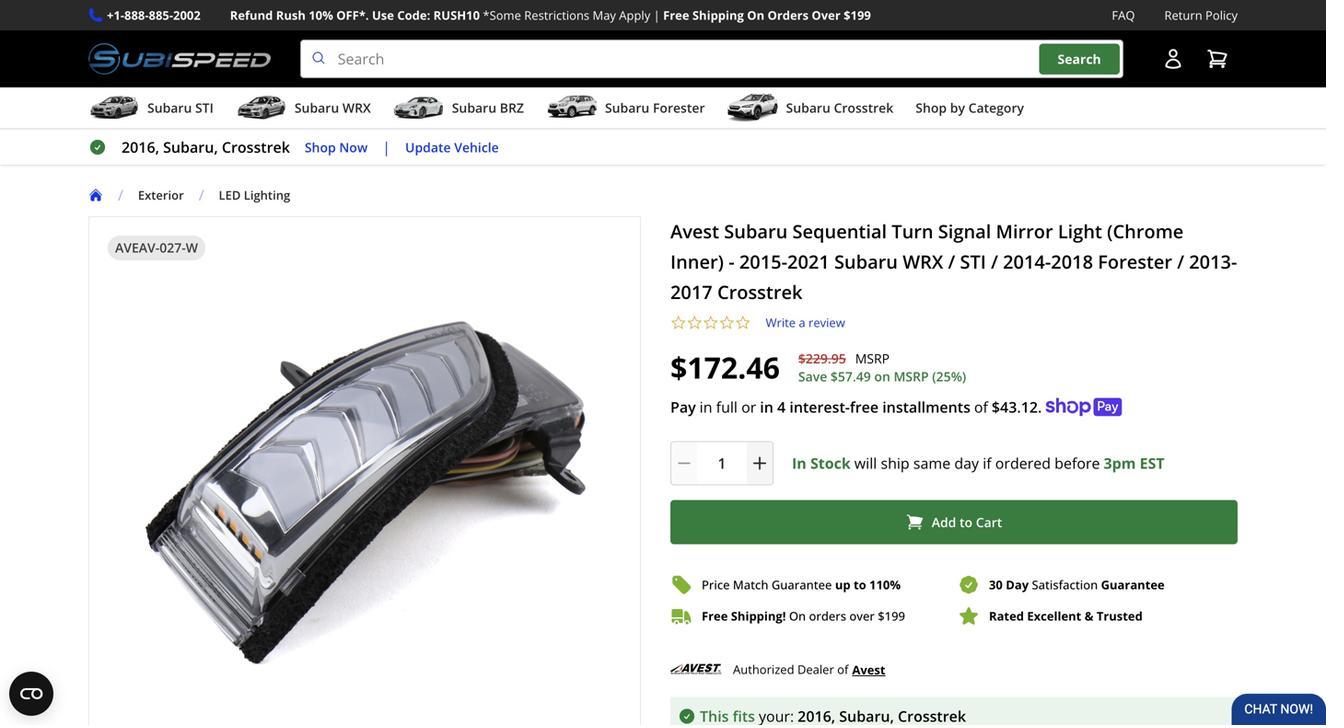 Task type: describe. For each thing, give the bounding box(es) containing it.
(25%)
[[933, 368, 967, 386]]

return
[[1165, 7, 1203, 23]]

save
[[799, 368, 828, 386]]

write a review link
[[766, 315, 845, 331]]

-
[[729, 249, 735, 275]]

sequential
[[793, 219, 887, 244]]

110%
[[870, 577, 901, 594]]

avest link
[[852, 660, 886, 680]]

1 empty star image from the left
[[671, 315, 687, 331]]

$229.95
[[799, 350, 846, 368]]

shop for shop now
[[305, 138, 336, 156]]

faq
[[1112, 7, 1135, 23]]

add
[[932, 514, 957, 531]]

subaru for subaru wrx
[[295, 99, 339, 117]]

policy
[[1206, 7, 1238, 23]]

subispeed logo image
[[88, 40, 271, 78]]

1 vertical spatial on
[[789, 609, 806, 625]]

0 vertical spatial on
[[747, 7, 765, 23]]

interest-
[[790, 398, 850, 417]]

wrx inside dropdown button
[[343, 99, 371, 117]]

free shipping! on orders over $ 199
[[702, 609, 906, 625]]

signal
[[939, 219, 992, 244]]

authorized
[[733, 662, 795, 679]]

shop for shop by category
[[916, 99, 947, 117]]

dealer
[[798, 662, 834, 679]]

sti inside dropdown button
[[195, 99, 214, 117]]

*some
[[483, 7, 521, 23]]

use
[[372, 7, 394, 23]]

+1-888-885-2002 link
[[107, 6, 201, 25]]

update vehicle
[[405, 138, 499, 156]]

shipping!
[[731, 609, 786, 625]]

sti inside avest subaru sequential turn signal mirror light (chrome inner) - 2015-2021 subaru wrx / sti / 2014-2018 forester / 2013- 2017 crosstrek
[[960, 249, 987, 275]]

now
[[339, 138, 368, 156]]

subaru crosstrek
[[786, 99, 894, 117]]

orders
[[768, 7, 809, 23]]

30 day satisfaction guarantee
[[989, 577, 1165, 594]]

$57.49
[[831, 368, 871, 386]]

2 guarantee from the left
[[1101, 577, 1165, 594]]

0 horizontal spatial msrp
[[856, 350, 890, 368]]

subaru for subaru forester
[[605, 99, 650, 117]]

home image
[[88, 188, 103, 203]]

decrement image
[[675, 455, 694, 473]]

0 horizontal spatial |
[[383, 137, 391, 157]]

0 vertical spatial |
[[654, 7, 660, 23]]

subaru for subaru sti
[[147, 99, 192, 117]]

$
[[878, 609, 885, 625]]

.
[[1038, 398, 1042, 417]]

button image
[[1163, 48, 1185, 70]]

exterior link down 2016,
[[138, 187, 184, 204]]

avest inside avest subaru sequential turn signal mirror light (chrome inner) - 2015-2021 subaru wrx / sti / 2014-2018 forester / 2013- 2017 crosstrek
[[671, 219, 720, 244]]

027-
[[160, 239, 186, 257]]

over
[[812, 7, 841, 23]]

mirror
[[996, 219, 1054, 244]]

subaru brz
[[452, 99, 524, 117]]

avest image
[[671, 657, 722, 683]]

a subaru wrx thumbnail image image
[[236, 94, 287, 122]]

faq link
[[1112, 6, 1135, 25]]

pay in full or in 4 interest-free installments of $43.12 .
[[671, 398, 1042, 417]]

shop by category button
[[916, 91, 1024, 128]]

update vehicle button
[[405, 137, 499, 158]]

cart
[[976, 514, 1003, 531]]

1 horizontal spatial msrp
[[894, 368, 929, 386]]

trusted
[[1097, 609, 1143, 625]]

wrx inside avest subaru sequential turn signal mirror light (chrome inner) - 2015-2021 subaru wrx / sti / 2014-2018 forester / 2013- 2017 crosstrek
[[903, 249, 944, 275]]

rush
[[276, 7, 306, 23]]

will
[[855, 454, 877, 474]]

subaru sti button
[[88, 91, 214, 128]]

2016,
[[122, 137, 159, 157]]

turn
[[892, 219, 934, 244]]

ship
[[881, 454, 910, 474]]

2013-
[[1190, 249, 1238, 275]]

same
[[914, 454, 951, 474]]

pay
[[671, 398, 696, 417]]

installments
[[883, 398, 971, 417]]

2002
[[173, 7, 201, 23]]

may
[[593, 7, 616, 23]]

subaru up 2015-
[[724, 219, 788, 244]]

category
[[969, 99, 1024, 117]]

subaru crosstrek button
[[727, 91, 894, 128]]

on
[[875, 368, 891, 386]]

if
[[983, 454, 992, 474]]

rush10
[[434, 7, 480, 23]]

4
[[778, 398, 786, 417]]

return policy link
[[1165, 6, 1238, 25]]

$43.12
[[992, 398, 1038, 417]]

crosstrek inside subaru crosstrek dropdown button
[[834, 99, 894, 117]]

day
[[955, 454, 979, 474]]

search button
[[1040, 44, 1120, 75]]

add to cart button
[[671, 501, 1238, 545]]

code:
[[397, 7, 430, 23]]

1 empty star image from the left
[[703, 315, 719, 331]]

/ left "2014-"
[[991, 249, 999, 275]]

1 guarantee from the left
[[772, 577, 832, 594]]

a subaru forester thumbnail image image
[[546, 94, 598, 122]]

brz
[[500, 99, 524, 117]]

increment image
[[751, 455, 769, 473]]

2 empty star image from the left
[[719, 315, 735, 331]]

authorized dealer of avest
[[733, 662, 886, 679]]

over
[[850, 609, 875, 625]]

/ right home icon
[[118, 185, 123, 205]]

vehicle
[[454, 138, 499, 156]]

crosstrek inside avest subaru sequential turn signal mirror light (chrome inner) - 2015-2021 subaru wrx / sti / 2014-2018 forester / 2013- 2017 crosstrek
[[718, 280, 803, 305]]

open widget image
[[9, 673, 53, 717]]



Task type: locate. For each thing, give the bounding box(es) containing it.
of inside authorized dealer of avest
[[838, 662, 849, 679]]

on left orders
[[789, 609, 806, 625]]

| right apply
[[654, 7, 660, 23]]

1 horizontal spatial guarantee
[[1101, 577, 1165, 594]]

orders
[[809, 609, 847, 625]]

guarantee
[[772, 577, 832, 594], [1101, 577, 1165, 594]]

in stock will ship same day if ordered before 3pm est
[[792, 454, 1165, 474]]

before
[[1055, 454, 1100, 474]]

light
[[1058, 219, 1103, 244]]

empty star image down 2017
[[703, 315, 719, 331]]

0 horizontal spatial forester
[[653, 99, 705, 117]]

of left avest link
[[838, 662, 849, 679]]

0 vertical spatial of
[[975, 398, 988, 417]]

/ down signal
[[948, 249, 956, 275]]

1 horizontal spatial sti
[[960, 249, 987, 275]]

+1-888-885-2002
[[107, 7, 201, 23]]

empty star image left write
[[735, 315, 751, 331]]

0 horizontal spatial to
[[854, 577, 867, 594]]

led
[[219, 187, 241, 204]]

1 vertical spatial shop
[[305, 138, 336, 156]]

wrx down turn
[[903, 249, 944, 275]]

2 vertical spatial crosstrek
[[718, 280, 803, 305]]

199
[[885, 609, 906, 625]]

30
[[989, 577, 1003, 594]]

1 vertical spatial avest
[[852, 662, 886, 679]]

0 vertical spatial wrx
[[343, 99, 371, 117]]

forester down (chrome
[[1098, 249, 1173, 275]]

1 vertical spatial sti
[[960, 249, 987, 275]]

free down price
[[702, 609, 728, 625]]

search
[[1058, 50, 1102, 68]]

1 vertical spatial to
[[854, 577, 867, 594]]

0 vertical spatial sti
[[195, 99, 214, 117]]

1 vertical spatial of
[[838, 662, 849, 679]]

free right apply
[[663, 7, 690, 23]]

subaru right "a subaru crosstrek thumbnail image" at top right
[[786, 99, 831, 117]]

guarantee up trusted
[[1101, 577, 1165, 594]]

off*.
[[336, 7, 369, 23]]

msrp up on
[[856, 350, 890, 368]]

satisfaction
[[1032, 577, 1098, 594]]

2014-
[[1003, 249, 1051, 275]]

subaru left brz
[[452, 99, 497, 117]]

1 vertical spatial forester
[[1098, 249, 1173, 275]]

wrx up 'now'
[[343, 99, 371, 117]]

1 horizontal spatial free
[[702, 609, 728, 625]]

msrp right on
[[894, 368, 929, 386]]

avest right "dealer"
[[852, 662, 886, 679]]

add to cart
[[932, 514, 1003, 531]]

guarantee up the free shipping! on orders over $ 199 at bottom right
[[772, 577, 832, 594]]

|
[[654, 7, 660, 23], [383, 137, 391, 157]]

day
[[1006, 577, 1029, 594]]

a
[[799, 315, 806, 331]]

0 vertical spatial to
[[960, 514, 973, 531]]

$199
[[844, 7, 871, 23]]

forester inside avest subaru sequential turn signal mirror light (chrome inner) - 2015-2021 subaru wrx / sti / 2014-2018 forester / 2013- 2017 crosstrek
[[1098, 249, 1173, 275]]

forester down search input field
[[653, 99, 705, 117]]

price match guarantee up to 110%
[[702, 577, 901, 594]]

3pm
[[1104, 454, 1136, 474]]

subaru up "subaru,"
[[147, 99, 192, 117]]

forester inside dropdown button
[[653, 99, 705, 117]]

/ left 2013- in the right of the page
[[1178, 249, 1185, 275]]

1 vertical spatial |
[[383, 137, 391, 157]]

sti up 2016, subaru, crosstrek
[[195, 99, 214, 117]]

search input field
[[300, 40, 1124, 78]]

2 empty star image from the left
[[687, 315, 703, 331]]

aveav-027-w
[[115, 239, 198, 257]]

a subaru crosstrek thumbnail image image
[[727, 94, 779, 122]]

shop pay image
[[1046, 399, 1122, 417]]

2015-
[[740, 249, 788, 275]]

subaru for subaru brz
[[452, 99, 497, 117]]

subaru for subaru crosstrek
[[786, 99, 831, 117]]

rated
[[989, 609, 1024, 625]]

est
[[1140, 454, 1165, 474]]

subaru forester
[[605, 99, 705, 117]]

2021
[[788, 249, 830, 275]]

0 horizontal spatial on
[[747, 7, 765, 23]]

1 horizontal spatial crosstrek
[[718, 280, 803, 305]]

sti
[[195, 99, 214, 117], [960, 249, 987, 275]]

exterior link up 027-
[[138, 187, 199, 204]]

inner)
[[671, 249, 724, 275]]

subaru right a subaru forester thumbnail image
[[605, 99, 650, 117]]

&
[[1085, 609, 1094, 625]]

free
[[663, 7, 690, 23], [702, 609, 728, 625]]

full
[[716, 398, 738, 417]]

a subaru brz thumbnail image image
[[393, 94, 445, 122]]

match
[[733, 577, 769, 594]]

price
[[702, 577, 730, 594]]

0 horizontal spatial wrx
[[343, 99, 371, 117]]

0 vertical spatial crosstrek
[[834, 99, 894, 117]]

0 horizontal spatial guarantee
[[772, 577, 832, 594]]

empty star image
[[671, 315, 687, 331], [687, 315, 703, 331]]

subaru wrx button
[[236, 91, 371, 128]]

to right up
[[854, 577, 867, 594]]

excellent
[[1028, 609, 1082, 625]]

in left 4
[[760, 398, 774, 417]]

free
[[850, 398, 879, 417]]

0 horizontal spatial in
[[700, 398, 713, 417]]

0 vertical spatial forester
[[653, 99, 705, 117]]

avest subaru sequential turn signal mirror light (chrome inner) - 2015-2021 subaru wrx / sti / 2014-2018 forester / 2013- 2017 crosstrek
[[671, 219, 1238, 305]]

2 in from the left
[[760, 398, 774, 417]]

1 vertical spatial crosstrek
[[222, 137, 290, 157]]

empty star image up $172.46
[[719, 315, 735, 331]]

by
[[950, 99, 965, 117]]

crosstrek
[[834, 99, 894, 117], [222, 137, 290, 157], [718, 280, 803, 305]]

avest up inner)
[[671, 219, 720, 244]]

apply
[[619, 7, 651, 23]]

(chrome
[[1107, 219, 1184, 244]]

2018
[[1051, 249, 1094, 275]]

1 horizontal spatial of
[[975, 398, 988, 417]]

aveav-
[[115, 239, 160, 257]]

return policy
[[1165, 7, 1238, 23]]

/ left led at the left
[[199, 185, 204, 205]]

0 horizontal spatial crosstrek
[[222, 137, 290, 157]]

shop by category
[[916, 99, 1024, 117]]

1 horizontal spatial wrx
[[903, 249, 944, 275]]

0 horizontal spatial free
[[663, 7, 690, 23]]

subaru forester button
[[546, 91, 705, 128]]

to right the add
[[960, 514, 973, 531]]

or
[[742, 398, 757, 417]]

2017
[[671, 280, 713, 305]]

refund
[[230, 7, 273, 23]]

1 in from the left
[[700, 398, 713, 417]]

shop
[[916, 99, 947, 117], [305, 138, 336, 156]]

1 vertical spatial wrx
[[903, 249, 944, 275]]

in
[[792, 454, 807, 474]]

1 vertical spatial free
[[702, 609, 728, 625]]

0 vertical spatial shop
[[916, 99, 947, 117]]

update
[[405, 138, 451, 156]]

1 horizontal spatial in
[[760, 398, 774, 417]]

3 empty star image from the left
[[735, 315, 751, 331]]

10%
[[309, 7, 333, 23]]

subaru up "shop now"
[[295, 99, 339, 117]]

subaru down sequential on the top of page
[[835, 249, 898, 275]]

1 horizontal spatial to
[[960, 514, 973, 531]]

| right 'now'
[[383, 137, 391, 157]]

on left orders on the top right of page
[[747, 7, 765, 23]]

shop now link
[[305, 137, 368, 158]]

of left the $43.12 at the bottom right
[[975, 398, 988, 417]]

restrictions
[[524, 7, 590, 23]]

None number field
[[671, 442, 774, 486]]

refund rush 10% off*. use code: rush10 *some restrictions may apply | free shipping on orders over $199
[[230, 7, 871, 23]]

0 horizontal spatial of
[[838, 662, 849, 679]]

0 vertical spatial free
[[663, 7, 690, 23]]

1 horizontal spatial shop
[[916, 99, 947, 117]]

1 horizontal spatial |
[[654, 7, 660, 23]]

led lighting link
[[219, 187, 305, 204], [219, 187, 290, 204]]

2 horizontal spatial crosstrek
[[834, 99, 894, 117]]

0 horizontal spatial sti
[[195, 99, 214, 117]]

to inside button
[[960, 514, 973, 531]]

1 horizontal spatial avest
[[852, 662, 886, 679]]

0 horizontal spatial shop
[[305, 138, 336, 156]]

$229.95 msrp save $57.49 on msrp (25%)
[[799, 350, 967, 386]]

1 horizontal spatial forester
[[1098, 249, 1173, 275]]

0 horizontal spatial avest
[[671, 219, 720, 244]]

review
[[809, 315, 845, 331]]

sti down signal
[[960, 249, 987, 275]]

subaru sti
[[147, 99, 214, 117]]

shop left by
[[916, 99, 947, 117]]

a subaru sti thumbnail image image
[[88, 94, 140, 122]]

empty star image
[[703, 315, 719, 331], [719, 315, 735, 331], [735, 315, 751, 331]]

write
[[766, 315, 796, 331]]

shop left 'now'
[[305, 138, 336, 156]]

up
[[835, 577, 851, 594]]

0 vertical spatial avest
[[671, 219, 720, 244]]

shop inside dropdown button
[[916, 99, 947, 117]]

in left full
[[700, 398, 713, 417]]

1 horizontal spatial on
[[789, 609, 806, 625]]

ordered
[[996, 454, 1051, 474]]

$172.46
[[671, 348, 780, 388]]

avest inside authorized dealer of avest
[[852, 662, 886, 679]]



